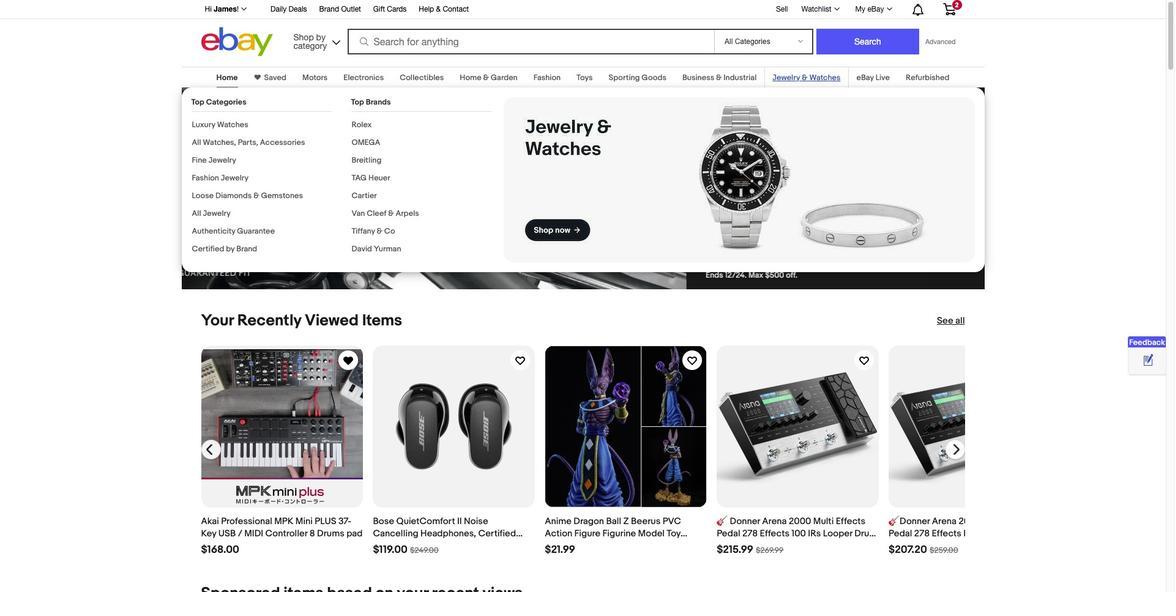 Task type: describe. For each thing, give the bounding box(es) containing it.
from
[[735, 160, 759, 173]]

ends 12/24. max $500 off.
[[605, 270, 697, 280]]

/
[[238, 528, 242, 540]]

advanced link
[[920, 29, 962, 54]]

see all
[[937, 315, 965, 327]]

statue
[[545, 541, 572, 552]]

pvc
[[663, 516, 681, 528]]

$168.00 text field
[[201, 544, 239, 557]]

your
[[201, 312, 234, 331]]

Search for anything text field
[[349, 30, 712, 53]]

previous price $249.00 text field
[[410, 546, 439, 556]]

machine inside 🎸donner arena 2000 multi effects pedal 278 effects looper drum machine | refurb
[[889, 541, 925, 552]]

cleef
[[367, 209, 387, 219]]

van cleef & arpels
[[352, 209, 419, 219]]

anime dragon ball z beerus pvc action figure figurine model toy statue with box
[[545, 516, 681, 552]]

🎸donner
[[889, 516, 930, 528]]

🎸
[[717, 516, 728, 528]]

ebay live link
[[857, 73, 890, 83]]

previous price $269.99 text field
[[756, 546, 784, 556]]

looper inside 🎸donner arena 2000 multi effects pedal 278 effects looper drum machine | refurb
[[964, 528, 993, 540]]

tiffany & co
[[352, 227, 395, 236]]

watchlist
[[802, 5, 832, 13]]

outlet
[[341, 5, 361, 13]]

items
[[362, 312, 402, 331]]

up to 10% off luxury timepieces link
[[605, 97, 808, 155]]

refurbished inside the bose quietcomfort ii noise cancelling headphones, certified refurbished
[[373, 541, 424, 552]]

heuer
[[369, 173, 390, 183]]

& for home
[[483, 73, 489, 83]]

plus
[[315, 516, 337, 528]]

pedal inside "🎸 donner arena 2000 multi effects pedal 278 effects 100 irs looper drum machine"
[[717, 528, 741, 540]]

van cleef & arpels link
[[352, 209, 419, 219]]

sporting goods link
[[609, 73, 667, 83]]

your recently viewed items
[[201, 312, 402, 331]]

business
[[683, 73, 715, 83]]

$259.00
[[930, 546, 959, 556]]

refurbished link
[[906, 73, 950, 83]]

gift cards
[[373, 5, 407, 13]]

cartier
[[352, 191, 377, 201]]

$500
[[664, 270, 684, 280]]

home for home & garden
[[460, 73, 482, 83]]

business & industrial link
[[683, 73, 757, 83]]

arena inside 🎸donner arena 2000 multi effects pedal 278 effects looper drum machine | refurb
[[933, 516, 957, 528]]

fashion jewelry link
[[192, 173, 249, 183]]

recently
[[237, 312, 301, 331]]

figurine
[[603, 528, 636, 540]]

feedback
[[1130, 338, 1166, 348]]

garden
[[491, 73, 518, 83]]

brand outlet
[[319, 5, 361, 13]]

luxury watches link
[[192, 120, 248, 130]]

0 horizontal spatial to
[[641, 97, 663, 126]]

off
[[718, 97, 748, 126]]

quietcomfort
[[396, 516, 455, 528]]

david yurman link
[[352, 244, 401, 254]]

action
[[545, 528, 573, 540]]

$215.99 text field
[[717, 544, 754, 557]]

fashion for fashion link
[[534, 73, 561, 83]]

noise
[[464, 516, 488, 528]]

arpels
[[396, 209, 419, 219]]

help
[[419, 5, 434, 13]]

$207.20 $259.00
[[889, 544, 959, 557]]

model
[[638, 528, 665, 540]]

brand inside top categories element
[[237, 244, 257, 254]]

brand outlet link
[[319, 3, 361, 17]]

1 horizontal spatial to
[[676, 160, 686, 173]]

collectorswatches
[[605, 173, 701, 187]]

toys
[[577, 73, 593, 83]]

drum inside "🎸 donner arena 2000 multi effects pedal 278 effects 100 irs looper drum machine"
[[855, 528, 878, 540]]

2000 inside "🎸 donner arena 2000 multi effects pedal 278 effects 100 irs looper drum machine"
[[789, 516, 812, 528]]

authenticity guarantee
[[192, 227, 275, 236]]

1 horizontal spatial watches
[[810, 73, 841, 83]]

$215.99 $269.99
[[717, 544, 784, 557]]

account navigation
[[198, 0, 965, 19]]

top for top brands
[[351, 97, 364, 107]]

top brands
[[351, 97, 391, 107]]

collectibles link
[[400, 73, 444, 83]]

headphones,
[[421, 528, 476, 540]]

treat
[[605, 160, 631, 173]]

figure
[[575, 528, 601, 540]]

certified by brand link
[[192, 244, 257, 254]]

278 inside "🎸 donner arena 2000 multi effects pedal 278 effects 100 irs looper drum machine"
[[743, 528, 758, 540]]

usb
[[219, 528, 236, 540]]

controller
[[265, 528, 308, 540]]

previous price $259.00 text field
[[930, 546, 959, 556]]

$21.99
[[545, 544, 576, 557]]

$249.00
[[410, 546, 439, 556]]

pedal inside 🎸donner arena 2000 multi effects pedal 278 effects looper drum machine | refurb
[[889, 528, 913, 540]]

home & garden
[[460, 73, 518, 83]]

authenticity
[[192, 227, 235, 236]]

$119.00 $249.00
[[373, 544, 439, 557]]

electronics link
[[344, 73, 384, 83]]

fashion jewelry
[[192, 173, 249, 183]]

by for brand
[[226, 244, 235, 254]]

37-
[[339, 516, 352, 528]]

saved link
[[261, 73, 287, 83]]

all jewelry link
[[192, 209, 231, 219]]

max
[[648, 270, 663, 280]]

business & industrial
[[683, 73, 757, 83]]

breitling link
[[352, 156, 382, 165]]

yourself
[[633, 160, 674, 173]]

deals
[[289, 5, 307, 13]]

loose
[[192, 191, 214, 201]]

& for help
[[436, 5, 441, 13]]

watches inside top categories element
[[217, 120, 248, 130]]

machine inside "🎸 donner arena 2000 multi effects pedal 278 effects 100 irs looper drum machine"
[[717, 541, 753, 552]]

hi james !
[[205, 4, 239, 13]]

up to 10% off luxury timepieces treat yourself to a classic from the collectorswatches store.
[[605, 97, 798, 187]]

drum inside 🎸donner arena 2000 multi effects pedal 278 effects looper drum machine | refurb
[[995, 528, 1018, 540]]

all for all jewelry
[[192, 209, 201, 219]]

certified inside top categories element
[[192, 244, 224, 254]]

viewed
[[305, 312, 359, 331]]

pad
[[347, 528, 363, 540]]

jewelry & watches - shop now image
[[504, 97, 975, 263]]

live
[[876, 73, 890, 83]]

fine jewelry link
[[192, 156, 236, 165]]

shop by category button
[[288, 27, 343, 54]]

cards
[[387, 5, 407, 13]]

jewelry right the industrial
[[773, 73, 801, 83]]

saved
[[264, 73, 287, 83]]



Task type: locate. For each thing, give the bounding box(es) containing it.
akai
[[201, 516, 219, 528]]

omega
[[352, 138, 381, 148]]

fashion for fashion jewelry
[[192, 173, 219, 183]]

0 horizontal spatial 278
[[743, 528, 758, 540]]

1 2000 from the left
[[789, 516, 812, 528]]

2 pedal from the left
[[889, 528, 913, 540]]

none submit inside 'shop by category' banner
[[817, 29, 920, 54]]

arena up 'refurb'
[[933, 516, 957, 528]]

machine left "|"
[[889, 541, 925, 552]]

0 horizontal spatial looper
[[824, 528, 853, 540]]

with
[[574, 541, 593, 552]]

1 horizontal spatial refurbished
[[906, 73, 950, 83]]

pedal down the 🎸
[[717, 528, 741, 540]]

guarantee
[[237, 227, 275, 236]]

category
[[294, 41, 327, 51]]

your recently viewed items link
[[201, 312, 402, 331]]

loose diamonds & gemstones
[[192, 191, 303, 201]]

certified inside the bose quietcomfort ii noise cancelling headphones, certified refurbished
[[479, 528, 516, 540]]

david yurman
[[352, 244, 401, 254]]

1 horizontal spatial by
[[316, 32, 326, 42]]

1 horizontal spatial drum
[[995, 528, 1018, 540]]

watchlist link
[[795, 2, 845, 17]]

& for business
[[716, 73, 722, 83]]

jewelry for all jewelry
[[203, 209, 231, 219]]

0 vertical spatial fashion
[[534, 73, 561, 83]]

2 drum from the left
[[995, 528, 1018, 540]]

2
[[956, 1, 959, 9]]

& inside account navigation
[[436, 5, 441, 13]]

0 vertical spatial by
[[316, 32, 326, 42]]

refurbished down cancelling
[[373, 541, 424, 552]]

the
[[761, 160, 778, 173]]

2 2000 from the left
[[959, 516, 982, 528]]

1 vertical spatial ebay
[[857, 73, 874, 83]]

0 horizontal spatial drum
[[855, 528, 878, 540]]

box
[[595, 541, 611, 552]]

1 looper from the left
[[824, 528, 853, 540]]

donner
[[730, 516, 761, 528]]

1 vertical spatial watches
[[217, 120, 248, 130]]

& for tiffany
[[377, 227, 383, 236]]

& inside top categories element
[[254, 191, 259, 201]]

luxury watches
[[192, 120, 248, 130]]

0 horizontal spatial top
[[191, 97, 204, 107]]

$119.00 text field
[[373, 544, 408, 557]]

pedal down 🎸donner at bottom
[[889, 528, 913, 540]]

1 vertical spatial by
[[226, 244, 235, 254]]

by
[[316, 32, 326, 42], [226, 244, 235, 254]]

2 arena from the left
[[933, 516, 957, 528]]

watches up watches, at the left top
[[217, 120, 248, 130]]

2 looper from the left
[[964, 528, 993, 540]]

tag heuer
[[352, 173, 390, 183]]

omega link
[[352, 138, 381, 148]]

1 278 from the left
[[743, 528, 758, 540]]

& for jewelry
[[802, 73, 808, 83]]

1 machine from the left
[[717, 541, 753, 552]]

ebay right my
[[868, 5, 885, 13]]

by right shop
[[316, 32, 326, 42]]

akai professional mpk mini plus 37- key usb / midi controller 8 drums pad $168.00
[[201, 516, 363, 557]]

tiffany
[[352, 227, 375, 236]]

effects
[[836, 516, 866, 528], [1006, 516, 1036, 528], [760, 528, 790, 540], [932, 528, 962, 540]]

1 vertical spatial to
[[676, 160, 686, 173]]

1 vertical spatial brand
[[237, 244, 257, 254]]

0 vertical spatial brand
[[319, 5, 339, 13]]

shop
[[294, 32, 314, 42]]

fashion inside top categories element
[[192, 173, 219, 183]]

0 horizontal spatial by
[[226, 244, 235, 254]]

🎸 donner arena 2000 multi effects pedal 278 effects 100 irs looper drum machine
[[717, 516, 878, 552]]

home left garden
[[460, 73, 482, 83]]

jewelry up fashion jewelry 'link'
[[209, 156, 236, 165]]

jewelry up the diamonds at the top of the page
[[221, 173, 249, 183]]

fashion left toys link
[[534, 73, 561, 83]]

1 horizontal spatial certified
[[479, 528, 516, 540]]

looper
[[824, 528, 853, 540], [964, 528, 993, 540]]

0 vertical spatial all
[[192, 138, 201, 148]]

1 horizontal spatial home
[[460, 73, 482, 83]]

&
[[436, 5, 441, 13], [483, 73, 489, 83], [716, 73, 722, 83], [802, 73, 808, 83], [254, 191, 259, 201], [388, 209, 394, 219], [377, 227, 383, 236]]

$119.00
[[373, 544, 408, 557]]

1 arena from the left
[[763, 516, 787, 528]]

brand inside account navigation
[[319, 5, 339, 13]]

classic
[[697, 160, 733, 173]]

up to 10% off luxury timepieces main content
[[0, 59, 1176, 593]]

1 top from the left
[[191, 97, 204, 107]]

home for home
[[217, 73, 238, 83]]

authenticity guarantee link
[[192, 227, 275, 236]]

1 vertical spatial refurbished
[[373, 541, 424, 552]]

1 horizontal spatial 2000
[[959, 516, 982, 528]]

mini
[[296, 516, 313, 528]]

ebay left the 'live' in the right of the page
[[857, 73, 874, 83]]

1 horizontal spatial brand
[[319, 5, 339, 13]]

all
[[956, 315, 965, 327]]

to right up
[[641, 97, 663, 126]]

None submit
[[817, 29, 920, 54]]

0 horizontal spatial fashion
[[192, 173, 219, 183]]

goods
[[642, 73, 667, 83]]

2 multi from the left
[[984, 516, 1004, 528]]

1 horizontal spatial arena
[[933, 516, 957, 528]]

tag
[[352, 173, 367, 183]]

machine
[[717, 541, 753, 552], [889, 541, 925, 552]]

0 horizontal spatial refurbished
[[373, 541, 424, 552]]

0 vertical spatial refurbished
[[906, 73, 950, 83]]

fashion
[[534, 73, 561, 83], [192, 173, 219, 183]]

motors link
[[302, 73, 328, 83]]

by down "authenticity guarantee"
[[226, 244, 235, 254]]

0 horizontal spatial watches
[[217, 120, 248, 130]]

2 home from the left
[[460, 73, 482, 83]]

arena
[[763, 516, 787, 528], [933, 516, 957, 528]]

luxury
[[192, 120, 215, 130]]

anime
[[545, 516, 572, 528]]

home up categories
[[217, 73, 238, 83]]

top left brands
[[351, 97, 364, 107]]

certified down authenticity
[[192, 244, 224, 254]]

0 horizontal spatial 2000
[[789, 516, 812, 528]]

brand down guarantee
[[237, 244, 257, 254]]

tag heuer link
[[352, 173, 390, 183]]

1 horizontal spatial multi
[[984, 516, 1004, 528]]

0 vertical spatial ebay
[[868, 5, 885, 13]]

luxury
[[605, 125, 671, 154]]

ii
[[457, 516, 462, 528]]

tiffany & co link
[[352, 227, 395, 236]]

top up luxury
[[191, 97, 204, 107]]

2 all from the top
[[192, 209, 201, 219]]

0 horizontal spatial machine
[[717, 541, 753, 552]]

0 vertical spatial certified
[[192, 244, 224, 254]]

multi inside 🎸donner arena 2000 multi effects pedal 278 effects looper drum machine | refurb
[[984, 516, 1004, 528]]

0 horizontal spatial home
[[217, 73, 238, 83]]

0 horizontal spatial multi
[[814, 516, 834, 528]]

0 horizontal spatial arena
[[763, 516, 787, 528]]

$207.20 text field
[[889, 544, 928, 557]]

top for top categories
[[191, 97, 204, 107]]

james
[[214, 4, 237, 13]]

1 horizontal spatial top
[[351, 97, 364, 107]]

by inside shop by category
[[316, 32, 326, 42]]

see all link
[[937, 315, 965, 328]]

1 vertical spatial certified
[[479, 528, 516, 540]]

jewelry up authenticity
[[203, 209, 231, 219]]

brand left outlet
[[319, 5, 339, 13]]

fine
[[192, 156, 207, 165]]

shop by category banner
[[198, 0, 965, 59]]

all down loose
[[192, 209, 201, 219]]

by inside top categories element
[[226, 244, 235, 254]]

top inside top categories element
[[191, 97, 204, 107]]

1 vertical spatial fashion
[[192, 173, 219, 183]]

1 horizontal spatial looper
[[964, 528, 993, 540]]

1 vertical spatial all
[[192, 209, 201, 219]]

$168.00
[[201, 544, 239, 557]]

10%
[[668, 97, 713, 126]]

fashion up loose
[[192, 173, 219, 183]]

0 horizontal spatial pedal
[[717, 528, 741, 540]]

arena inside "🎸 donner arena 2000 multi effects pedal 278 effects 100 irs looper drum machine"
[[763, 516, 787, 528]]

ebay live
[[857, 73, 890, 83]]

278 down the donner
[[743, 528, 758, 540]]

contact
[[443, 5, 469, 13]]

$21.99 text field
[[545, 544, 576, 557]]

all watches, parts, accessories
[[192, 138, 305, 148]]

2 machine from the left
[[889, 541, 925, 552]]

certified by brand
[[192, 244, 257, 254]]

store.
[[704, 173, 733, 187]]

2 top from the left
[[351, 97, 364, 107]]

certified down noise on the left
[[479, 528, 516, 540]]

van
[[352, 209, 365, 219]]

1 home from the left
[[217, 73, 238, 83]]

my ebay
[[856, 5, 885, 13]]

by for category
[[316, 32, 326, 42]]

to left a
[[676, 160, 686, 173]]

sell
[[776, 5, 788, 13]]

top inside top brands element
[[351, 97, 364, 107]]

certified
[[192, 244, 224, 254], [479, 528, 516, 540]]

watches left ebay live
[[810, 73, 841, 83]]

bose
[[373, 516, 394, 528]]

all jewelry
[[192, 209, 231, 219]]

midi
[[244, 528, 263, 540]]

refurb
[[931, 541, 959, 552]]

advanced
[[926, 38, 956, 45]]

david
[[352, 244, 372, 254]]

top categories
[[191, 97, 247, 107]]

refurbished down advanced link
[[906, 73, 950, 83]]

2000 inside 🎸donner arena 2000 multi effects pedal 278 effects looper drum machine | refurb
[[959, 516, 982, 528]]

0 vertical spatial to
[[641, 97, 663, 126]]

fashion link
[[534, 73, 561, 83]]

home
[[217, 73, 238, 83], [460, 73, 482, 83]]

multi inside "🎸 donner arena 2000 multi effects pedal 278 effects 100 irs looper drum machine"
[[814, 516, 834, 528]]

looper inside "🎸 donner arena 2000 multi effects pedal 278 effects 100 irs looper drum machine"
[[824, 528, 853, 540]]

sporting goods
[[609, 73, 667, 83]]

1 multi from the left
[[814, 516, 834, 528]]

1 pedal from the left
[[717, 528, 741, 540]]

0 vertical spatial watches
[[810, 73, 841, 83]]

top brands element
[[351, 97, 491, 262]]

1 horizontal spatial 278
[[915, 528, 930, 540]]

sell link
[[771, 5, 794, 13]]

help & contact link
[[419, 3, 469, 17]]

1 horizontal spatial machine
[[889, 541, 925, 552]]

1 drum from the left
[[855, 528, 878, 540]]

1 horizontal spatial fashion
[[534, 73, 561, 83]]

1 all from the top
[[192, 138, 201, 148]]

all for all watches, parts, accessories
[[192, 138, 201, 148]]

278 up "|"
[[915, 528, 930, 540]]

jewelry for fine jewelry
[[209, 156, 236, 165]]

ebay inside up to 10% off luxury timepieces main content
[[857, 73, 874, 83]]

mpk
[[274, 516, 294, 528]]

all
[[192, 138, 201, 148], [192, 209, 201, 219]]

0 horizontal spatial certified
[[192, 244, 224, 254]]

1 horizontal spatial pedal
[[889, 528, 913, 540]]

0 horizontal spatial brand
[[237, 244, 257, 254]]

ebay inside account navigation
[[868, 5, 885, 13]]

jewelry for fashion jewelry
[[221, 173, 249, 183]]

bose quietcomfort ii noise cancelling headphones, certified refurbished
[[373, 516, 516, 552]]

brand
[[319, 5, 339, 13], [237, 244, 257, 254]]

yurman
[[374, 244, 401, 254]]

all up the fine
[[192, 138, 201, 148]]

machine down the donner
[[717, 541, 753, 552]]

arena up $269.99 text field
[[763, 516, 787, 528]]

2 278 from the left
[[915, 528, 930, 540]]

beerus
[[631, 516, 661, 528]]

278 inside 🎸donner arena 2000 multi effects pedal 278 effects looper drum machine | refurb
[[915, 528, 930, 540]]

top categories element
[[191, 97, 332, 262]]

shop by category
[[294, 32, 327, 51]]

co
[[384, 227, 395, 236]]



Task type: vqa. For each thing, say whether or not it's contained in the screenshot.
outlet
yes



